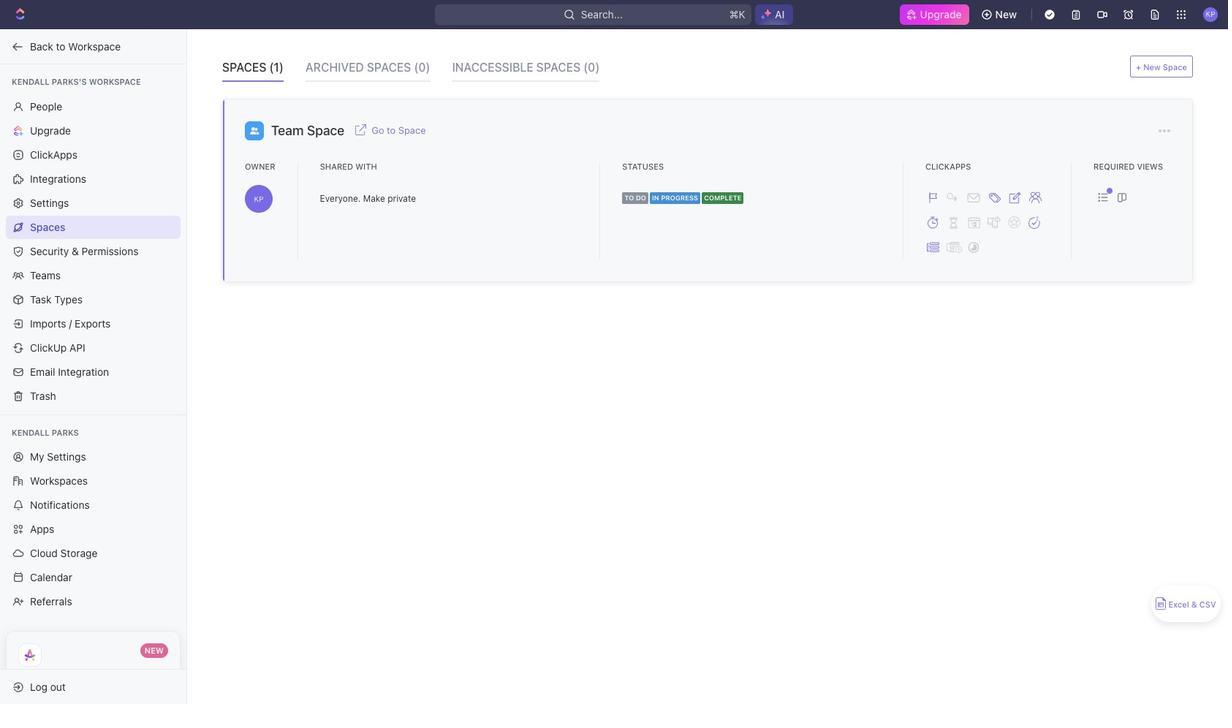 Task type: locate. For each thing, give the bounding box(es) containing it.
1 vertical spatial upgrade
[[30, 124, 71, 136]]

ai
[[775, 8, 785, 20]]

0 vertical spatial new
[[996, 8, 1017, 20]]

security
[[30, 245, 69, 257]]

cloud storage
[[30, 547, 98, 559]]

1 horizontal spatial clickapps
[[926, 162, 971, 171]]

apps link
[[6, 518, 181, 541]]

kendall parks
[[12, 427, 79, 437]]

my settings link
[[6, 445, 181, 469]]

1 vertical spatial kp
[[254, 194, 264, 203]]

1 horizontal spatial new
[[996, 8, 1017, 20]]

0 vertical spatial &
[[72, 245, 79, 257]]

0 vertical spatial clickapps
[[30, 148, 77, 160]]

spaces right inaccessible
[[537, 61, 581, 74]]

upgrade down people
[[30, 124, 71, 136]]

types
[[54, 293, 83, 305]]

0 horizontal spatial kp button
[[245, 185, 275, 213]]

settings down parks
[[47, 450, 86, 463]]

task types
[[30, 293, 83, 305]]

&
[[72, 245, 79, 257], [1192, 600, 1197, 609]]

upgrade left the new button
[[920, 8, 962, 20]]

apps
[[30, 523, 54, 535]]

make
[[363, 193, 385, 204]]

space right +
[[1163, 62, 1187, 71]]

to for space
[[387, 124, 396, 136]]

imports
[[30, 317, 66, 329]]

upgrade link left the new button
[[900, 4, 969, 25]]

team space
[[271, 123, 345, 138]]

1 horizontal spatial &
[[1192, 600, 1197, 609]]

upgrade
[[920, 8, 962, 20], [30, 124, 71, 136]]

my
[[30, 450, 44, 463]]

& right security
[[72, 245, 79, 257]]

& inside 'link'
[[1192, 600, 1197, 609]]

referrals link
[[6, 590, 181, 613]]

kendall
[[12, 77, 49, 86], [12, 427, 49, 437]]

referrals
[[30, 595, 72, 608]]

to right the back
[[56, 40, 65, 52]]

required views
[[1094, 162, 1163, 171]]

0 horizontal spatial (0)
[[414, 61, 430, 74]]

0 horizontal spatial &
[[72, 245, 79, 257]]

workspaces
[[30, 475, 88, 487]]

1 vertical spatial new
[[1144, 62, 1161, 71]]

to inside back to workspace 'button'
[[56, 40, 65, 52]]

clickup api
[[30, 341, 85, 354]]

(0)
[[414, 61, 430, 74], [584, 61, 600, 74]]

workspace up people link
[[89, 77, 141, 86]]

to inside go to space link
[[387, 124, 396, 136]]

space for + new space
[[1163, 62, 1187, 71]]

workspace
[[68, 40, 121, 52], [89, 77, 141, 86]]

2 kendall from the top
[[12, 427, 49, 437]]

2 horizontal spatial space
[[1163, 62, 1187, 71]]

0 vertical spatial upgrade
[[920, 8, 962, 20]]

1 horizontal spatial space
[[398, 124, 426, 136]]

go to space
[[372, 124, 426, 136]]

trash link
[[6, 384, 181, 408]]

settings down integrations
[[30, 196, 69, 209]]

⌘k
[[730, 8, 746, 20]]

(0) for inaccessible spaces (0)
[[584, 61, 600, 74]]

ai button
[[755, 4, 793, 25]]

email integration
[[30, 365, 109, 378]]

& for csv
[[1192, 600, 1197, 609]]

0 horizontal spatial kp
[[254, 194, 264, 203]]

1 vertical spatial kendall
[[12, 427, 49, 437]]

task
[[30, 293, 52, 305]]

to
[[56, 40, 65, 52], [387, 124, 396, 136], [625, 194, 634, 202]]

teams link
[[6, 264, 181, 287]]

space right the go
[[398, 124, 426, 136]]

0 horizontal spatial to
[[56, 40, 65, 52]]

workspace inside 'button'
[[68, 40, 121, 52]]

progress
[[661, 194, 698, 202]]

notifications
[[30, 499, 90, 511]]

clickapps
[[30, 148, 77, 160], [926, 162, 971, 171]]

to left do
[[625, 194, 634, 202]]

0 vertical spatial workspace
[[68, 40, 121, 52]]

1 horizontal spatial kp
[[1206, 10, 1216, 18]]

0 vertical spatial settings
[[30, 196, 69, 209]]

1 horizontal spatial upgrade
[[920, 8, 962, 20]]

0 horizontal spatial upgrade
[[30, 124, 71, 136]]

workspace up kendall parks's workspace
[[68, 40, 121, 52]]

0 vertical spatial to
[[56, 40, 65, 52]]

new
[[996, 8, 1017, 20], [1144, 62, 1161, 71], [145, 646, 164, 655]]

kp button
[[1199, 3, 1223, 26], [245, 185, 275, 213]]

1 (0) from the left
[[414, 61, 430, 74]]

security & permissions link
[[6, 239, 181, 263]]

1 vertical spatial upgrade link
[[6, 119, 181, 142]]

1 vertical spatial workspace
[[89, 77, 141, 86]]

2 vertical spatial to
[[625, 194, 634, 202]]

user group image
[[250, 127, 259, 134]]

(0) up go to space link
[[414, 61, 430, 74]]

0 horizontal spatial clickapps
[[30, 148, 77, 160]]

clickup
[[30, 341, 67, 354]]

to do in progress complete
[[625, 194, 742, 202]]

1 horizontal spatial (0)
[[584, 61, 600, 74]]

0 horizontal spatial new
[[145, 646, 164, 655]]

kendall up people
[[12, 77, 49, 86]]

required
[[1094, 162, 1135, 171]]

spaces (1)
[[222, 61, 284, 74]]

settings
[[30, 196, 69, 209], [47, 450, 86, 463]]

log out
[[30, 680, 66, 693]]

1 vertical spatial to
[[387, 124, 396, 136]]

2 (0) from the left
[[584, 61, 600, 74]]

everyone. make private
[[320, 193, 416, 204]]

space up shared
[[307, 123, 345, 138]]

integrations link
[[6, 167, 181, 190]]

1 kendall from the top
[[12, 77, 49, 86]]

email
[[30, 365, 55, 378]]

archived
[[306, 61, 364, 74]]

clickapps link
[[6, 143, 181, 166]]

0 vertical spatial kp
[[1206, 10, 1216, 18]]

to right the go
[[387, 124, 396, 136]]

2 vertical spatial new
[[145, 646, 164, 655]]

0 vertical spatial upgrade link
[[900, 4, 969, 25]]

workspaces link
[[6, 469, 181, 493]]

1 vertical spatial &
[[1192, 600, 1197, 609]]

2 horizontal spatial to
[[625, 194, 634, 202]]

kp
[[1206, 10, 1216, 18], [254, 194, 264, 203]]

new button
[[975, 3, 1026, 26]]

in
[[652, 194, 659, 202]]

1 horizontal spatial to
[[387, 124, 396, 136]]

1 vertical spatial kp button
[[245, 185, 275, 213]]

& for permissions
[[72, 245, 79, 257]]

0 vertical spatial kp button
[[1199, 3, 1223, 26]]

space
[[1163, 62, 1187, 71], [307, 123, 345, 138], [398, 124, 426, 136]]

log
[[30, 680, 48, 693]]

integration
[[58, 365, 109, 378]]

upgrade link up clickapps link
[[6, 119, 181, 142]]

kendall up "my"
[[12, 427, 49, 437]]

exports
[[75, 317, 111, 329]]

notifications link
[[6, 494, 181, 517]]

0 vertical spatial kendall
[[12, 77, 49, 86]]

people
[[30, 100, 62, 112]]

back to workspace button
[[6, 35, 173, 58]]

clickapps inside clickapps link
[[30, 148, 77, 160]]

& left csv
[[1192, 600, 1197, 609]]

calendar
[[30, 571, 72, 583]]

excel & csv link
[[1152, 586, 1221, 622]]

calendar link
[[6, 566, 181, 589]]

inaccessible spaces (0)
[[452, 61, 600, 74]]

(0) down search...
[[584, 61, 600, 74]]



Task type: vqa. For each thing, say whether or not it's contained in the screenshot.
"Template" to the left
no



Task type: describe. For each thing, give the bounding box(es) containing it.
imports / exports link
[[6, 312, 181, 335]]

1 vertical spatial settings
[[47, 450, 86, 463]]

0 horizontal spatial upgrade link
[[6, 119, 181, 142]]

go to space link
[[372, 123, 426, 136]]

my settings
[[30, 450, 86, 463]]

shared
[[320, 162, 353, 171]]

csv
[[1200, 600, 1216, 609]]

imports / exports
[[30, 317, 111, 329]]

trash
[[30, 389, 56, 402]]

(0) for archived spaces (0)
[[414, 61, 430, 74]]

cloud
[[30, 547, 58, 559]]

back
[[30, 40, 53, 52]]

1 horizontal spatial upgrade link
[[900, 4, 969, 25]]

workspace for back to workspace
[[68, 40, 121, 52]]

settings link
[[6, 191, 181, 215]]

cloud storage link
[[6, 542, 181, 565]]

api
[[69, 341, 85, 354]]

spaces up security
[[30, 220, 65, 233]]

spaces right the archived
[[367, 61, 411, 74]]

kendall for people
[[12, 77, 49, 86]]

permissions
[[82, 245, 139, 257]]

(1)
[[269, 61, 284, 74]]

email integration link
[[6, 360, 181, 384]]

kp for the rightmost 'kp' dropdown button
[[1206, 10, 1216, 18]]

+
[[1136, 62, 1141, 71]]

back to workspace
[[30, 40, 121, 52]]

private
[[388, 193, 416, 204]]

shared with
[[320, 162, 377, 171]]

+ new space
[[1136, 62, 1187, 71]]

teams
[[30, 269, 61, 281]]

/
[[69, 317, 72, 329]]

do
[[636, 194, 646, 202]]

search...
[[582, 8, 623, 20]]

to for workspace
[[56, 40, 65, 52]]

go
[[372, 124, 384, 136]]

storage
[[60, 547, 98, 559]]

kp for the left 'kp' dropdown button
[[254, 194, 264, 203]]

log out button
[[6, 675, 174, 699]]

with
[[356, 162, 377, 171]]

new inside the new button
[[996, 8, 1017, 20]]

kendall for my settings
[[12, 427, 49, 437]]

everyone.
[[320, 193, 361, 204]]

parks
[[52, 427, 79, 437]]

workspace for kendall parks's workspace
[[89, 77, 141, 86]]

task types link
[[6, 288, 181, 311]]

1 horizontal spatial kp button
[[1199, 3, 1223, 26]]

clickup api link
[[6, 336, 181, 359]]

excel & csv
[[1169, 600, 1216, 609]]

1 vertical spatial clickapps
[[926, 162, 971, 171]]

space for go to space
[[398, 124, 426, 136]]

parks's
[[52, 77, 87, 86]]

integrations
[[30, 172, 86, 185]]

excel
[[1169, 600, 1189, 609]]

2 horizontal spatial new
[[1144, 62, 1161, 71]]

team
[[271, 123, 304, 138]]

out
[[50, 680, 66, 693]]

statuses
[[622, 162, 664, 171]]

spaces left (1)
[[222, 61, 266, 74]]

spaces link
[[6, 215, 181, 239]]

security & permissions
[[30, 245, 139, 257]]

0 horizontal spatial space
[[307, 123, 345, 138]]

views
[[1137, 162, 1163, 171]]

complete
[[704, 194, 742, 202]]

archived spaces (0)
[[306, 61, 430, 74]]

people link
[[6, 95, 181, 118]]

inaccessible
[[452, 61, 534, 74]]

kendall parks's workspace
[[12, 77, 141, 86]]

owner
[[245, 162, 275, 171]]



